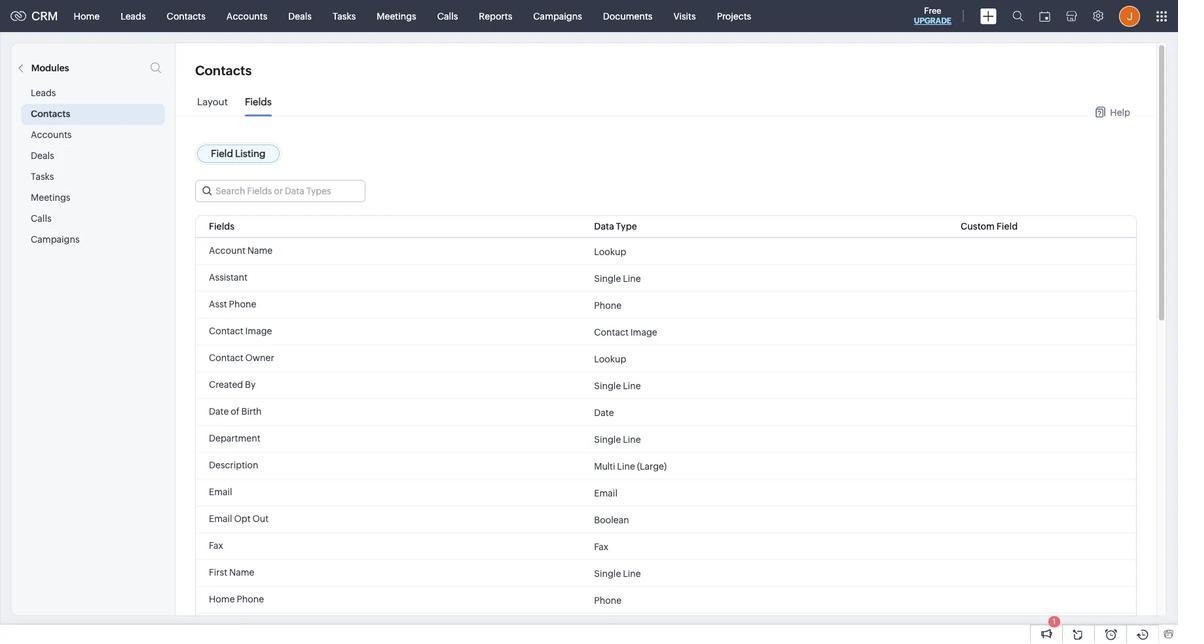 Task type: describe. For each thing, give the bounding box(es) containing it.
1
[[1053, 618, 1056, 626]]

date for date
[[594, 408, 614, 418]]

accounts inside "link"
[[227, 11, 267, 21]]

asst
[[209, 299, 227, 310]]

lookup for account name
[[594, 247, 626, 257]]

name for first name
[[229, 568, 254, 578]]

email left opt
[[209, 514, 232, 525]]

asst phone
[[209, 299, 256, 310]]

0 horizontal spatial meetings
[[31, 193, 70, 203]]

campaigns inside 'link'
[[533, 11, 582, 21]]

multi
[[594, 461, 615, 472]]

account name
[[209, 246, 273, 256]]

multi line (large)
[[594, 461, 667, 472]]

modules
[[31, 63, 69, 73]]

home phone
[[209, 595, 264, 605]]

search element
[[1005, 0, 1032, 32]]

calendar image
[[1039, 11, 1051, 21]]

single for assistant
[[594, 273, 621, 284]]

crm link
[[10, 9, 58, 23]]

boolean
[[594, 515, 629, 526]]

field
[[997, 221, 1018, 232]]

create menu element
[[973, 0, 1005, 32]]

contact for contact image
[[209, 326, 243, 337]]

deals link
[[278, 0, 322, 32]]

0 vertical spatial tasks
[[333, 11, 356, 21]]

line for created by
[[623, 381, 641, 391]]

name for account name
[[247, 246, 273, 256]]

birth
[[241, 407, 262, 417]]

single for first name
[[594, 569, 621, 579]]

0 horizontal spatial campaigns
[[31, 234, 80, 245]]

search image
[[1013, 10, 1024, 22]]

type
[[616, 221, 637, 232]]

line for first name
[[623, 569, 641, 579]]

single for department
[[594, 435, 621, 445]]

line for description
[[617, 461, 635, 472]]

single line for assistant
[[594, 273, 641, 284]]

crm
[[31, 9, 58, 23]]

data
[[594, 221, 614, 232]]

1 horizontal spatial image
[[631, 327, 657, 338]]

visits link
[[663, 0, 706, 32]]

lookup for contact owner
[[594, 354, 626, 364]]

1 horizontal spatial contact image
[[594, 327, 657, 338]]

home for home phone
[[209, 595, 235, 605]]

Search Fields or Data Types text field
[[196, 181, 365, 202]]

home for home
[[74, 11, 100, 21]]

line for assistant
[[623, 273, 641, 284]]

0 horizontal spatial contact image
[[209, 326, 272, 337]]

accounts link
[[216, 0, 278, 32]]

email down the multi
[[594, 488, 618, 499]]

1 vertical spatial tasks
[[31, 172, 54, 182]]

by
[[245, 380, 256, 390]]

custom
[[961, 221, 995, 232]]

free
[[924, 6, 942, 16]]

upgrade
[[914, 16, 952, 26]]



Task type: vqa. For each thing, say whether or not it's contained in the screenshot.


Task type: locate. For each thing, give the bounding box(es) containing it.
date left of
[[209, 407, 229, 417]]

leads link
[[110, 0, 156, 32]]

1 lookup from the top
[[594, 247, 626, 257]]

documents link
[[593, 0, 663, 32]]

0 horizontal spatial leads
[[31, 88, 56, 98]]

0 vertical spatial contacts
[[167, 11, 206, 21]]

profile image
[[1119, 6, 1140, 27]]

contacts
[[167, 11, 206, 21], [195, 63, 252, 78], [31, 109, 70, 119]]

calls
[[437, 11, 458, 21], [31, 214, 51, 224]]

0 horizontal spatial home
[[74, 11, 100, 21]]

1 horizontal spatial home
[[209, 595, 235, 605]]

home
[[74, 11, 100, 21], [209, 595, 235, 605]]

2 lookup from the top
[[594, 354, 626, 364]]

0 vertical spatial meetings
[[377, 11, 416, 21]]

leads inside leads link
[[121, 11, 146, 21]]

custom field
[[961, 221, 1018, 232]]

date up the multi
[[594, 408, 614, 418]]

0 vertical spatial campaigns
[[533, 11, 582, 21]]

1 vertical spatial name
[[229, 568, 254, 578]]

fax up "first"
[[209, 541, 223, 551]]

1 vertical spatial leads
[[31, 88, 56, 98]]

fields link
[[245, 96, 272, 117]]

2 vertical spatial contacts
[[31, 109, 70, 119]]

leads right 'home' link
[[121, 11, 146, 21]]

1 vertical spatial meetings
[[31, 193, 70, 203]]

0 vertical spatial fields
[[245, 96, 272, 107]]

1 vertical spatial accounts
[[31, 130, 72, 140]]

fax
[[209, 541, 223, 551], [594, 542, 609, 552]]

projects
[[717, 11, 751, 21]]

1 single from the top
[[594, 273, 621, 284]]

1 horizontal spatial fields
[[245, 96, 272, 107]]

help
[[1110, 107, 1130, 118]]

contact owner
[[209, 353, 274, 363]]

0 horizontal spatial accounts
[[31, 130, 72, 140]]

single line for department
[[594, 435, 641, 445]]

single line for created by
[[594, 381, 641, 391]]

email down description at the bottom left of the page
[[209, 487, 232, 498]]

contacts link
[[156, 0, 216, 32]]

5 single from the top
[[594, 623, 621, 633]]

lookup
[[594, 247, 626, 257], [594, 354, 626, 364]]

1 vertical spatial fields
[[209, 221, 235, 232]]

name
[[247, 246, 273, 256], [229, 568, 254, 578]]

0 vertical spatial leads
[[121, 11, 146, 21]]

1 horizontal spatial meetings
[[377, 11, 416, 21]]

phone
[[229, 299, 256, 310], [594, 300, 622, 311], [237, 595, 264, 605], [594, 596, 622, 606]]

contacts right leads link
[[167, 11, 206, 21]]

0 horizontal spatial fields
[[209, 221, 235, 232]]

contact
[[209, 326, 243, 337], [594, 327, 629, 338], [209, 353, 243, 363]]

name right "first"
[[229, 568, 254, 578]]

leads down the "modules"
[[31, 88, 56, 98]]

1 vertical spatial campaigns
[[31, 234, 80, 245]]

first name
[[209, 568, 254, 578]]

single line
[[594, 273, 641, 284], [594, 381, 641, 391], [594, 435, 641, 445], [594, 569, 641, 579], [594, 623, 641, 633]]

1 vertical spatial calls
[[31, 214, 51, 224]]

image
[[245, 326, 272, 337], [631, 327, 657, 338]]

date for date of birth
[[209, 407, 229, 417]]

1 horizontal spatial fax
[[594, 542, 609, 552]]

name right account
[[247, 246, 273, 256]]

email opt out
[[209, 514, 269, 525]]

fields
[[245, 96, 272, 107], [209, 221, 235, 232]]

first
[[209, 568, 227, 578]]

0 vertical spatial deals
[[288, 11, 312, 21]]

contact for lookup
[[209, 353, 243, 363]]

0 vertical spatial name
[[247, 246, 273, 256]]

out
[[252, 514, 269, 525]]

profile element
[[1111, 0, 1148, 32]]

owner
[[245, 353, 274, 363]]

meetings link
[[366, 0, 427, 32]]

1 single line from the top
[[594, 273, 641, 284]]

of
[[231, 407, 239, 417]]

1 horizontal spatial accounts
[[227, 11, 267, 21]]

3 single from the top
[[594, 435, 621, 445]]

opt
[[234, 514, 251, 525]]

2 single line from the top
[[594, 381, 641, 391]]

account
[[209, 246, 246, 256]]

0 horizontal spatial image
[[245, 326, 272, 337]]

0 vertical spatial lookup
[[594, 247, 626, 257]]

date of birth
[[209, 407, 262, 417]]

date
[[209, 407, 229, 417], [594, 408, 614, 418]]

assistant
[[209, 272, 247, 283]]

layout link
[[197, 96, 228, 117]]

4 single line from the top
[[594, 569, 641, 579]]

0 horizontal spatial date
[[209, 407, 229, 417]]

campaigns link
[[523, 0, 593, 32]]

description
[[209, 460, 258, 471]]

contacts down the "modules"
[[31, 109, 70, 119]]

1 horizontal spatial calls
[[437, 11, 458, 21]]

single
[[594, 273, 621, 284], [594, 381, 621, 391], [594, 435, 621, 445], [594, 569, 621, 579], [594, 623, 621, 633]]

1 horizontal spatial deals
[[288, 11, 312, 21]]

1 vertical spatial home
[[209, 595, 235, 605]]

4 single from the top
[[594, 569, 621, 579]]

line
[[623, 273, 641, 284], [623, 381, 641, 391], [623, 435, 641, 445], [617, 461, 635, 472], [623, 569, 641, 579], [623, 623, 641, 633]]

0 horizontal spatial deals
[[31, 151, 54, 161]]

deals
[[288, 11, 312, 21], [31, 151, 54, 161]]

visits
[[674, 11, 696, 21]]

accounts
[[227, 11, 267, 21], [31, 130, 72, 140]]

data type
[[594, 221, 637, 232]]

documents
[[603, 11, 653, 21]]

0 vertical spatial accounts
[[227, 11, 267, 21]]

tasks link
[[322, 0, 366, 32]]

projects link
[[706, 0, 762, 32]]

0 vertical spatial calls
[[437, 11, 458, 21]]

5 single line from the top
[[594, 623, 641, 633]]

layout
[[197, 96, 228, 107]]

home down "first"
[[209, 595, 235, 605]]

0 horizontal spatial calls
[[31, 214, 51, 224]]

3 single line from the top
[[594, 435, 641, 445]]

home link
[[63, 0, 110, 32]]

reports
[[479, 11, 512, 21]]

created
[[209, 380, 243, 390]]

1 vertical spatial lookup
[[594, 354, 626, 364]]

contacts up 'layout'
[[195, 63, 252, 78]]

1 vertical spatial deals
[[31, 151, 54, 161]]

(large)
[[637, 461, 667, 472]]

0 horizontal spatial fax
[[209, 541, 223, 551]]

created by
[[209, 380, 256, 390]]

0 horizontal spatial tasks
[[31, 172, 54, 182]]

1 vertical spatial contacts
[[195, 63, 252, 78]]

reports link
[[468, 0, 523, 32]]

1 horizontal spatial date
[[594, 408, 614, 418]]

free upgrade
[[914, 6, 952, 26]]

home right crm
[[74, 11, 100, 21]]

fax down boolean
[[594, 542, 609, 552]]

create menu image
[[980, 8, 997, 24]]

1 horizontal spatial campaigns
[[533, 11, 582, 21]]

department
[[209, 434, 260, 444]]

0 vertical spatial home
[[74, 11, 100, 21]]

email
[[209, 487, 232, 498], [594, 488, 618, 499], [209, 514, 232, 525]]

fields right 'layout'
[[245, 96, 272, 107]]

campaigns
[[533, 11, 582, 21], [31, 234, 80, 245]]

1 horizontal spatial leads
[[121, 11, 146, 21]]

calls link
[[427, 0, 468, 32]]

single for created by
[[594, 381, 621, 391]]

tasks
[[333, 11, 356, 21], [31, 172, 54, 182]]

fields up account
[[209, 221, 235, 232]]

single line for first name
[[594, 569, 641, 579]]

leads
[[121, 11, 146, 21], [31, 88, 56, 98]]

contact image
[[209, 326, 272, 337], [594, 327, 657, 338]]

line for department
[[623, 435, 641, 445]]

meetings
[[377, 11, 416, 21], [31, 193, 70, 203]]

meetings inside meetings link
[[377, 11, 416, 21]]

2 single from the top
[[594, 381, 621, 391]]

1 horizontal spatial tasks
[[333, 11, 356, 21]]



